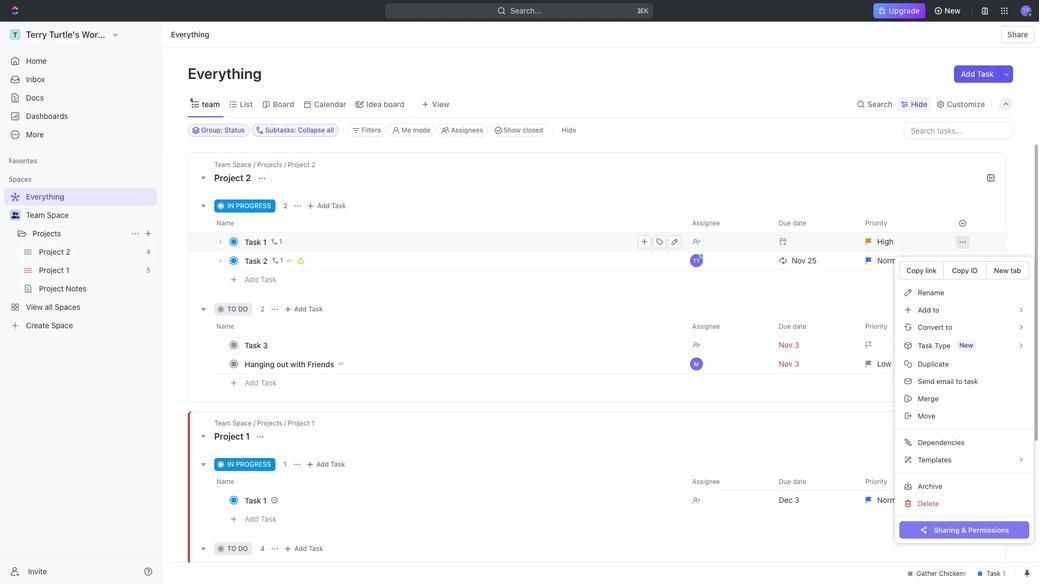 Task type: describe. For each thing, give the bounding box(es) containing it.
calendar link
[[312, 97, 346, 112]]

share
[[1008, 30, 1029, 39]]

idea board link
[[364, 97, 405, 112]]

upgrade
[[889, 6, 920, 15]]

to inside 'link'
[[946, 323, 952, 332]]

move link
[[900, 408, 1030, 425]]

team space
[[26, 211, 69, 220]]

board
[[273, 99, 294, 109]]

convert to
[[918, 323, 952, 332]]

sharing
[[934, 526, 960, 535]]

team link
[[200, 97, 220, 112]]

delete link
[[900, 495, 1030, 513]]

new for tab
[[994, 266, 1009, 275]]

sharing & permissions
[[934, 526, 1009, 535]]

home
[[26, 56, 47, 66]]

move button
[[900, 408, 1030, 425]]

archive link
[[900, 478, 1030, 495]]

task 3 link
[[242, 338, 684, 353]]

in progress for 1
[[227, 461, 271, 469]]

search...
[[511, 6, 542, 15]]

everything link
[[168, 28, 212, 41]]

hanging out with friends link
[[242, 356, 684, 372]]

project 1
[[214, 432, 252, 442]]

task
[[965, 377, 978, 386]]

send
[[918, 377, 935, 386]]

upgrade link
[[874, 3, 925, 18]]

idea board
[[366, 99, 405, 109]]

permissions
[[969, 526, 1009, 535]]

docs
[[26, 93, 44, 102]]

templates link
[[900, 451, 1030, 469]]

link
[[926, 266, 937, 275]]

1 vertical spatial everything
[[188, 64, 265, 82]]

dashboards link
[[4, 108, 157, 125]]

sharing & permissions link
[[900, 522, 1030, 539]]

friends
[[308, 360, 334, 369]]

share button
[[1001, 26, 1035, 43]]

space
[[47, 211, 69, 220]]

add to link
[[900, 302, 1030, 319]]

new tab link
[[986, 261, 1030, 280]]

to inside dropdown button
[[933, 306, 940, 314]]

new button
[[930, 2, 967, 19]]

list link
[[238, 97, 253, 112]]

merge link
[[900, 390, 1030, 408]]

favorites button
[[4, 155, 42, 168]]

rename
[[918, 288, 945, 297]]

send email to task
[[918, 377, 978, 386]]

id
[[971, 266, 978, 275]]

task 2
[[245, 256, 268, 266]]

search
[[868, 99, 893, 109]]

new tab
[[994, 266, 1022, 275]]

⌘k
[[638, 6, 649, 15]]

rename link
[[900, 284, 1030, 302]]

assignees
[[451, 126, 483, 134]]

inbox link
[[4, 71, 157, 88]]

task type
[[918, 341, 951, 350]]

‎task 1
[[245, 496, 267, 505]]

duplicate
[[918, 360, 949, 368]]

hide button
[[898, 97, 931, 112]]

add to
[[918, 306, 940, 314]]

copy id button
[[943, 261, 987, 280]]

merge
[[918, 394, 939, 403]]

assignees button
[[438, 124, 488, 137]]

spaces
[[9, 175, 32, 184]]

send email to task link
[[900, 373, 1030, 390]]

4
[[260, 545, 265, 553]]

convert
[[918, 323, 944, 332]]

invite
[[28, 567, 47, 576]]

copy for copy link
[[907, 266, 924, 275]]

do for 4
[[238, 545, 248, 553]]

to do for 2
[[227, 305, 248, 313]]

team
[[26, 211, 45, 220]]

new for new 'button'
[[945, 6, 961, 15]]

3
[[263, 341, 268, 350]]

hanging out with friends
[[245, 360, 334, 369]]

dependencies
[[918, 438, 965, 447]]

sidebar navigation
[[0, 22, 162, 585]]

favorites
[[9, 157, 37, 165]]

dependencies link
[[900, 434, 1030, 451]]

delete
[[918, 499, 939, 508]]



Task type: vqa. For each thing, say whether or not it's contained in the screenshot.
the Show more
no



Task type: locate. For each thing, give the bounding box(es) containing it.
in down project 1 in the bottom of the page
[[227, 461, 234, 469]]

2 project from the top
[[214, 432, 244, 442]]

2
[[246, 173, 251, 183], [284, 202, 288, 210], [263, 256, 268, 266], [260, 305, 264, 313]]

new down the convert to dropdown button
[[960, 342, 973, 350]]

templates
[[918, 456, 952, 464]]

type
[[935, 341, 951, 350]]

hide inside button
[[562, 126, 576, 134]]

do
[[238, 305, 248, 313], [238, 545, 248, 553]]

hide button
[[558, 124, 581, 137]]

convert to link
[[900, 319, 1030, 336]]

copy link
[[907, 266, 937, 275]]

1 vertical spatial hide
[[562, 126, 576, 134]]

idea
[[366, 99, 382, 109]]

0 vertical spatial in progress
[[227, 202, 271, 210]]

to do up the task 3
[[227, 305, 248, 313]]

calendar
[[314, 99, 346, 109]]

task 1
[[245, 237, 267, 247]]

board link
[[271, 97, 294, 112]]

0 vertical spatial everything
[[171, 30, 209, 39]]

0 vertical spatial 1 button
[[269, 237, 284, 247]]

progress
[[236, 202, 271, 210], [236, 461, 271, 469]]

templates button
[[900, 451, 1030, 469]]

project for project 1
[[214, 432, 244, 442]]

‎task 1 link
[[242, 493, 684, 509]]

copy id
[[952, 266, 978, 275]]

tree containing team space
[[4, 188, 157, 335]]

docs link
[[4, 89, 157, 107]]

copy
[[907, 266, 924, 275], [952, 266, 969, 275]]

progress for project 2
[[236, 202, 271, 210]]

with
[[290, 360, 306, 369]]

2 in progress from the top
[[227, 461, 271, 469]]

everything
[[171, 30, 209, 39], [188, 64, 265, 82]]

in progress for 2
[[227, 202, 271, 210]]

add to button
[[900, 302, 1030, 319]]

1 button for 2
[[270, 256, 285, 266]]

email
[[937, 377, 954, 386]]

customize
[[947, 99, 985, 109]]

1
[[263, 237, 267, 247], [279, 238, 282, 246], [280, 257, 283, 265], [246, 432, 250, 442], [284, 461, 287, 469], [263, 496, 267, 505]]

project
[[214, 173, 244, 183], [214, 432, 244, 442]]

project for project 2
[[214, 173, 244, 183]]

1 in from the top
[[227, 202, 234, 210]]

copy for copy id
[[952, 266, 969, 275]]

tree inside sidebar navigation
[[4, 188, 157, 335]]

user group image
[[11, 212, 19, 219]]

1 vertical spatial new
[[994, 266, 1009, 275]]

in for 1
[[227, 461, 234, 469]]

2 progress from the top
[[236, 461, 271, 469]]

2 in from the top
[[227, 461, 234, 469]]

new right upgrade
[[945, 6, 961, 15]]

list
[[240, 99, 253, 109]]

1 do from the top
[[238, 305, 248, 313]]

1 vertical spatial project
[[214, 432, 244, 442]]

out
[[277, 360, 288, 369]]

0 vertical spatial in
[[227, 202, 234, 210]]

0 horizontal spatial hide
[[562, 126, 576, 134]]

1 button for 1
[[269, 237, 284, 247]]

search button
[[854, 97, 896, 112]]

to do left the 4
[[227, 545, 248, 553]]

move
[[918, 412, 936, 420]]

add inside dropdown button
[[918, 306, 931, 314]]

team
[[202, 99, 220, 109]]

2 to do from the top
[[227, 545, 248, 553]]

to do
[[227, 305, 248, 313], [227, 545, 248, 553]]

add task
[[961, 69, 994, 78], [317, 202, 346, 210], [245, 275, 277, 284], [294, 305, 323, 313], [245, 378, 277, 387], [316, 461, 345, 469], [245, 515, 277, 524], [295, 545, 323, 553]]

0 vertical spatial hide
[[911, 99, 928, 109]]

progress down project 1 in the bottom of the page
[[236, 461, 271, 469]]

progress for project 1
[[236, 461, 271, 469]]

task
[[977, 69, 994, 78], [332, 202, 346, 210], [245, 237, 261, 247], [245, 256, 261, 266], [261, 275, 277, 284], [308, 305, 323, 313], [245, 341, 261, 350], [918, 341, 933, 350], [261, 378, 277, 387], [331, 461, 345, 469], [261, 515, 277, 524], [309, 545, 323, 553]]

do up the task 3
[[238, 305, 248, 313]]

copy link button
[[900, 261, 944, 280]]

0 horizontal spatial copy
[[907, 266, 924, 275]]

progress down project 2
[[236, 202, 271, 210]]

duplicate link
[[900, 356, 1030, 373]]

new inside 'button'
[[945, 6, 961, 15]]

project 2
[[214, 173, 253, 183]]

to do for 4
[[227, 545, 248, 553]]

0 vertical spatial new
[[945, 6, 961, 15]]

copy left the "link"
[[907, 266, 924, 275]]

0 vertical spatial do
[[238, 305, 248, 313]]

tree
[[4, 188, 157, 335]]

add
[[961, 69, 975, 78], [317, 202, 330, 210], [245, 275, 259, 284], [294, 305, 307, 313], [918, 306, 931, 314], [245, 378, 259, 387], [316, 461, 329, 469], [245, 515, 259, 524], [295, 545, 307, 553]]

1 button right task 1
[[269, 237, 284, 247]]

to
[[227, 305, 236, 313], [933, 306, 940, 314], [946, 323, 952, 332], [956, 377, 963, 386], [227, 545, 236, 553]]

add task button
[[955, 66, 1000, 83], [304, 200, 350, 213], [240, 273, 281, 286], [281, 303, 327, 316], [240, 377, 281, 390], [303, 459, 349, 471], [240, 513, 281, 526], [282, 543, 327, 556]]

1 copy from the left
[[907, 266, 924, 275]]

1 vertical spatial progress
[[236, 461, 271, 469]]

1 vertical spatial 1 button
[[270, 256, 285, 266]]

projects link
[[32, 225, 127, 243]]

board
[[384, 99, 405, 109]]

2 do from the top
[[238, 545, 248, 553]]

1 vertical spatial in progress
[[227, 461, 271, 469]]

1 project from the top
[[214, 173, 244, 183]]

tab
[[1011, 266, 1022, 275]]

&
[[962, 526, 967, 535]]

1 to do from the top
[[227, 305, 248, 313]]

1 vertical spatial in
[[227, 461, 234, 469]]

1 in progress from the top
[[227, 202, 271, 210]]

in for 2
[[227, 202, 234, 210]]

2 copy from the left
[[952, 266, 969, 275]]

1 button right task 2
[[270, 256, 285, 266]]

0 vertical spatial project
[[214, 173, 244, 183]]

hide inside dropdown button
[[911, 99, 928, 109]]

‎task
[[245, 496, 261, 505]]

1 button
[[269, 237, 284, 247], [270, 256, 285, 266]]

1 horizontal spatial hide
[[911, 99, 928, 109]]

team space link
[[26, 207, 155, 224]]

task 3
[[245, 341, 268, 350]]

1 vertical spatial do
[[238, 545, 248, 553]]

do for 2
[[238, 305, 248, 313]]

in down project 2
[[227, 202, 234, 210]]

1 vertical spatial to do
[[227, 545, 248, 553]]

projects
[[32, 229, 61, 238]]

in progress down project 1 in the bottom of the page
[[227, 461, 271, 469]]

new left tab
[[994, 266, 1009, 275]]

copy left the id
[[952, 266, 969, 275]]

in
[[227, 202, 234, 210], [227, 461, 234, 469]]

1 horizontal spatial copy
[[952, 266, 969, 275]]

new
[[945, 6, 961, 15], [994, 266, 1009, 275], [960, 342, 973, 350]]

0 vertical spatial to do
[[227, 305, 248, 313]]

do left the 4
[[238, 545, 248, 553]]

1 inside "link"
[[263, 496, 267, 505]]

hanging
[[245, 360, 275, 369]]

home link
[[4, 53, 157, 70]]

in progress down project 2
[[227, 202, 271, 210]]

dashboards
[[26, 112, 68, 121]]

2 vertical spatial new
[[960, 342, 973, 350]]

inbox
[[26, 75, 45, 84]]

0 vertical spatial progress
[[236, 202, 271, 210]]

customize button
[[933, 97, 988, 112]]

convert to button
[[900, 319, 1030, 336]]

1 progress from the top
[[236, 202, 271, 210]]

Search tasks... text field
[[905, 122, 1013, 139]]



